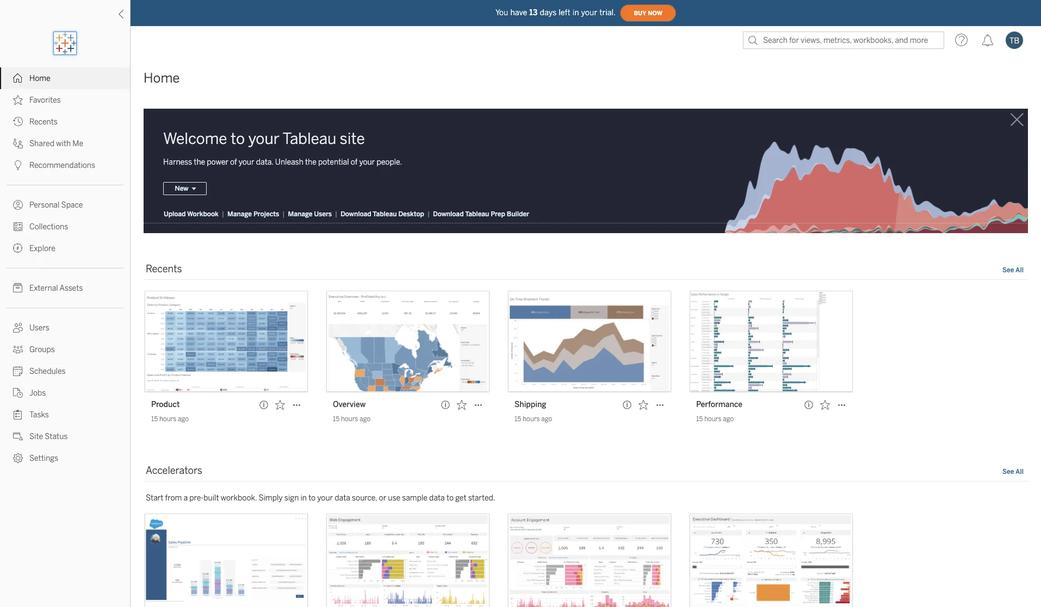 Task type: vqa. For each thing, say whether or not it's contained in the screenshot.
Project in the The default project that was automatically created by Tableau.
no



Task type: describe. For each thing, give the bounding box(es) containing it.
your left data.
[[239, 158, 254, 167]]

0 vertical spatial in
[[573, 8, 579, 17]]

projects
[[254, 211, 279, 218]]

home inside the home link
[[29, 74, 50, 83]]

hours for product
[[159, 416, 176, 424]]

data.
[[256, 158, 274, 167]]

by text only_f5he34f image for site status
[[13, 432, 23, 442]]

groups
[[29, 345, 55, 355]]

recents inside recents link
[[29, 118, 58, 127]]

15 hours ago for shipping
[[515, 416, 552, 424]]

0 horizontal spatial to
[[231, 130, 245, 148]]

1 horizontal spatial home
[[144, 70, 180, 86]]

left
[[559, 8, 571, 17]]

your left people.
[[359, 158, 375, 167]]

shared with me link
[[0, 133, 130, 155]]

personal
[[29, 201, 60, 210]]

home link
[[0, 67, 130, 89]]

2 horizontal spatial tableau
[[465, 211, 489, 218]]

0 horizontal spatial tableau
[[283, 130, 336, 148]]

by text only_f5he34f image for schedules
[[13, 367, 23, 377]]

personal space
[[29, 201, 83, 210]]

by text only_f5he34f image for home
[[13, 73, 23, 83]]

upload
[[164, 211, 186, 218]]

tasks
[[29, 411, 49, 420]]

desktop
[[399, 211, 424, 218]]

shared with me
[[29, 139, 83, 149]]

status
[[45, 433, 68, 442]]

sample
[[402, 494, 428, 503]]

space
[[61, 201, 83, 210]]

recents link
[[0, 111, 130, 133]]

jobs
[[29, 389, 46, 398]]

manage users link
[[288, 210, 332, 219]]

15 hours ago for performance
[[696, 416, 734, 424]]

see for recents
[[1003, 267, 1014, 274]]

see for accelerators
[[1003, 469, 1014, 476]]

1 the from the left
[[194, 158, 205, 167]]

recommendations
[[29, 161, 95, 170]]

all for accelerators
[[1016, 469, 1024, 476]]

15 hours ago for product
[[151, 416, 189, 424]]

sign
[[284, 494, 299, 503]]

navigation panel element
[[0, 33, 130, 470]]

15 hours ago for overview
[[333, 416, 371, 424]]

by text only_f5he34f image for tasks
[[13, 410, 23, 420]]

product
[[151, 401, 180, 410]]

unleash
[[275, 158, 303, 167]]

2 manage from the left
[[288, 211, 313, 218]]

by text only_f5he34f image for explore
[[13, 244, 23, 254]]

assets
[[60, 284, 83, 293]]

see all link for accelerators
[[1003, 468, 1024, 479]]

buy now button
[[620, 4, 676, 22]]

by text only_f5he34f image for favorites
[[13, 95, 23, 105]]

performance
[[696, 401, 743, 410]]

collections
[[29, 223, 68, 232]]

by text only_f5he34f image for users
[[13, 323, 23, 333]]

1 data from the left
[[335, 494, 350, 503]]

settings link
[[0, 448, 130, 470]]

1 download from the left
[[341, 211, 371, 218]]

harness
[[163, 158, 192, 167]]

accelerators
[[146, 465, 202, 477]]

15 for product
[[151, 416, 158, 424]]

1 vertical spatial recents
[[146, 264, 182, 276]]

groups link
[[0, 339, 130, 361]]

2 download from the left
[[433, 211, 464, 218]]

hours for performance
[[705, 416, 722, 424]]

jobs link
[[0, 382, 130, 404]]

started.
[[468, 494, 495, 503]]

simply
[[259, 494, 283, 503]]

site
[[29, 433, 43, 442]]

people.
[[377, 158, 402, 167]]

upload workbook button
[[163, 210, 219, 219]]

site
[[340, 130, 365, 148]]

by text only_f5he34f image for recommendations
[[13, 161, 23, 170]]

or
[[379, 494, 386, 503]]

workbook.
[[221, 494, 257, 503]]

by text only_f5he34f image for shared with me
[[13, 139, 23, 149]]

start from a pre-built workbook. simply sign in to your data source, or use sample data to get started.
[[146, 494, 495, 503]]

0 vertical spatial users
[[314, 211, 332, 218]]

with
[[56, 139, 71, 149]]

by text only_f5he34f image for collections
[[13, 222, 23, 232]]

1 | from the left
[[222, 211, 224, 218]]

get
[[455, 494, 467, 503]]

shared
[[29, 139, 54, 149]]

pre-
[[189, 494, 204, 503]]

site status
[[29, 433, 68, 442]]

see all for recents
[[1003, 267, 1024, 274]]



Task type: locate. For each thing, give the bounding box(es) containing it.
by text only_f5he34f image inside shared with me link
[[13, 139, 23, 149]]

0 horizontal spatial users
[[29, 324, 49, 333]]

by text only_f5he34f image inside site status link
[[13, 432, 23, 442]]

the left power in the left top of the page
[[194, 158, 205, 167]]

harness the power of your data. unleash the potential of your people.
[[163, 158, 402, 167]]

8 by text only_f5he34f image from the top
[[13, 345, 23, 355]]

4 | from the left
[[428, 211, 430, 218]]

to right sign
[[309, 494, 316, 503]]

hours
[[159, 416, 176, 424], [341, 416, 358, 424], [523, 416, 540, 424], [705, 416, 722, 424]]

hours down performance
[[705, 416, 722, 424]]

| right projects
[[283, 211, 285, 218]]

ago for performance
[[723, 416, 734, 424]]

by text only_f5he34f image
[[13, 117, 23, 127], [13, 139, 23, 149], [13, 200, 23, 210], [13, 222, 23, 232], [13, 244, 23, 254], [13, 283, 23, 293], [13, 323, 23, 333], [13, 345, 23, 355], [13, 367, 23, 377], [13, 410, 23, 420], [13, 454, 23, 464]]

tableau up unleash
[[283, 130, 336, 148]]

home
[[144, 70, 180, 86], [29, 74, 50, 83]]

users link
[[0, 317, 130, 339]]

hours for shipping
[[523, 416, 540, 424]]

2 the from the left
[[305, 158, 317, 167]]

upload workbook | manage projects | manage users | download tableau desktop | download tableau prep builder
[[164, 211, 529, 218]]

15 hours ago
[[151, 416, 189, 424], [333, 416, 371, 424], [515, 416, 552, 424], [696, 416, 734, 424]]

favorites
[[29, 96, 61, 105]]

manage right projects
[[288, 211, 313, 218]]

manage projects link
[[227, 210, 280, 219]]

of right potential
[[351, 158, 358, 167]]

1 hours from the left
[[159, 416, 176, 424]]

welcome to your tableau site
[[163, 130, 365, 148]]

1 horizontal spatial data
[[429, 494, 445, 503]]

tasks link
[[0, 404, 130, 426]]

9 by text only_f5he34f image from the top
[[13, 367, 23, 377]]

recommendations link
[[0, 155, 130, 176]]

manage left projects
[[227, 211, 252, 218]]

by text only_f5he34f image inside favorites link
[[13, 95, 23, 105]]

tableau left 'desktop' on the left of page
[[373, 211, 397, 218]]

recents
[[29, 118, 58, 127], [146, 264, 182, 276]]

trial.
[[600, 8, 616, 17]]

15 hours ago down shipping
[[515, 416, 552, 424]]

0 vertical spatial see
[[1003, 267, 1014, 274]]

1 15 from the left
[[151, 416, 158, 424]]

new button
[[163, 182, 207, 196]]

2 data from the left
[[429, 494, 445, 503]]

have
[[511, 8, 527, 17]]

by text only_f5he34f image for personal space
[[13, 200, 23, 210]]

3 | from the left
[[335, 211, 337, 218]]

1 horizontal spatial the
[[305, 158, 317, 167]]

1 ago from the left
[[178, 416, 189, 424]]

by text only_f5he34f image inside the home link
[[13, 73, 23, 83]]

from
[[165, 494, 182, 503]]

0 horizontal spatial home
[[29, 74, 50, 83]]

users down potential
[[314, 211, 332, 218]]

0 horizontal spatial recents
[[29, 118, 58, 127]]

your right sign
[[317, 494, 333, 503]]

0 horizontal spatial of
[[230, 158, 237, 167]]

2 all from the top
[[1016, 469, 1024, 476]]

by text only_f5he34f image for jobs
[[13, 388, 23, 398]]

3 by text only_f5he34f image from the top
[[13, 200, 23, 210]]

you
[[496, 8, 508, 17]]

the right unleash
[[305, 158, 317, 167]]

4 hours from the left
[[705, 416, 722, 424]]

favorites link
[[0, 89, 130, 111]]

2 horizontal spatial to
[[447, 494, 454, 503]]

your
[[581, 8, 597, 17], [248, 130, 280, 148], [239, 158, 254, 167], [359, 158, 375, 167], [317, 494, 333, 503]]

to
[[231, 130, 245, 148], [309, 494, 316, 503], [447, 494, 454, 503]]

hours down shipping
[[523, 416, 540, 424]]

1 manage from the left
[[227, 211, 252, 218]]

15 down performance
[[696, 416, 703, 424]]

buy
[[634, 10, 647, 17]]

by text only_f5he34f image inside schedules link
[[13, 367, 23, 377]]

to right 'welcome'
[[231, 130, 245, 148]]

users inside users link
[[29, 324, 49, 333]]

13
[[530, 8, 538, 17]]

2 15 hours ago from the left
[[333, 416, 371, 424]]

7 by text only_f5he34f image from the top
[[13, 323, 23, 333]]

1 see from the top
[[1003, 267, 1014, 274]]

by text only_f5he34f image inside external assets link
[[13, 283, 23, 293]]

all
[[1016, 267, 1024, 274], [1016, 469, 1024, 476]]

1 of from the left
[[230, 158, 237, 167]]

to left get
[[447, 494, 454, 503]]

ago down overview
[[360, 416, 371, 424]]

1 by text only_f5he34f image from the top
[[13, 117, 23, 127]]

1 horizontal spatial recents
[[146, 264, 182, 276]]

of
[[230, 158, 237, 167], [351, 158, 358, 167]]

1 vertical spatial all
[[1016, 469, 1024, 476]]

by text only_f5he34f image for settings
[[13, 454, 23, 464]]

1 vertical spatial users
[[29, 324, 49, 333]]

data right the sample
[[429, 494, 445, 503]]

new
[[175, 185, 189, 193]]

1 by text only_f5he34f image from the top
[[13, 73, 23, 83]]

1 horizontal spatial tableau
[[373, 211, 397, 218]]

2 | from the left
[[283, 211, 285, 218]]

by text only_f5he34f image inside recents link
[[13, 117, 23, 127]]

download right 'desktop' on the left of page
[[433, 211, 464, 218]]

15 down shipping
[[515, 416, 521, 424]]

0 vertical spatial recents
[[29, 118, 58, 127]]

ago down performance
[[723, 416, 734, 424]]

by text only_f5he34f image left favorites
[[13, 95, 23, 105]]

schedules
[[29, 367, 66, 377]]

workbook
[[187, 211, 219, 218]]

schedules link
[[0, 361, 130, 382]]

hours for overview
[[341, 416, 358, 424]]

1 horizontal spatial to
[[309, 494, 316, 503]]

your left trial.
[[581, 8, 597, 17]]

see all for accelerators
[[1003, 469, 1024, 476]]

0 horizontal spatial the
[[194, 158, 205, 167]]

0 horizontal spatial in
[[301, 494, 307, 503]]

15
[[151, 416, 158, 424], [333, 416, 340, 424], [515, 416, 521, 424], [696, 416, 703, 424]]

by text only_f5he34f image left recommendations
[[13, 161, 23, 170]]

all for recents
[[1016, 267, 1024, 274]]

your up data.
[[248, 130, 280, 148]]

by text only_f5he34f image
[[13, 73, 23, 83], [13, 95, 23, 105], [13, 161, 23, 170], [13, 388, 23, 398], [13, 432, 23, 442]]

15 hours ago down product
[[151, 416, 189, 424]]

1 15 hours ago from the left
[[151, 416, 189, 424]]

10 by text only_f5he34f image from the top
[[13, 410, 23, 420]]

by text only_f5he34f image inside explore link
[[13, 244, 23, 254]]

11 by text only_f5he34f image from the top
[[13, 454, 23, 464]]

download right manage users "link"
[[341, 211, 371, 218]]

| right manage users "link"
[[335, 211, 337, 218]]

explore link
[[0, 238, 130, 260]]

4 by text only_f5he34f image from the top
[[13, 222, 23, 232]]

site status link
[[0, 426, 130, 448]]

0 horizontal spatial manage
[[227, 211, 252, 218]]

collections link
[[0, 216, 130, 238]]

start
[[146, 494, 163, 503]]

tableau left 'prep'
[[465, 211, 489, 218]]

0 horizontal spatial data
[[335, 494, 350, 503]]

2 hours from the left
[[341, 416, 358, 424]]

1 horizontal spatial download
[[433, 211, 464, 218]]

of right power in the left top of the page
[[230, 158, 237, 167]]

buy now
[[634, 10, 663, 17]]

5 by text only_f5he34f image from the top
[[13, 432, 23, 442]]

2 see from the top
[[1003, 469, 1014, 476]]

1 horizontal spatial users
[[314, 211, 332, 218]]

the
[[194, 158, 205, 167], [305, 158, 317, 167]]

shipping
[[515, 401, 546, 410]]

1 vertical spatial see
[[1003, 469, 1014, 476]]

external assets
[[29, 284, 83, 293]]

1 horizontal spatial of
[[351, 158, 358, 167]]

1 see all link from the top
[[1003, 266, 1024, 277]]

welcome
[[163, 130, 227, 148]]

| right workbook
[[222, 211, 224, 218]]

settings
[[29, 454, 58, 464]]

download tableau prep builder link
[[433, 210, 530, 219]]

users
[[314, 211, 332, 218], [29, 324, 49, 333]]

power
[[207, 158, 228, 167]]

see all link
[[1003, 266, 1024, 277], [1003, 468, 1024, 479]]

3 hours from the left
[[523, 416, 540, 424]]

external
[[29, 284, 58, 293]]

1 see all from the top
[[1003, 267, 1024, 274]]

0 vertical spatial all
[[1016, 267, 1024, 274]]

by text only_f5he34f image for recents
[[13, 117, 23, 127]]

days
[[540, 8, 557, 17]]

by text only_f5he34f image inside collections 'link'
[[13, 222, 23, 232]]

by text only_f5he34f image inside jobs link
[[13, 388, 23, 398]]

by text only_f5he34f image for groups
[[13, 345, 23, 355]]

by text only_f5he34f image inside personal space link
[[13, 200, 23, 210]]

|
[[222, 211, 224, 218], [283, 211, 285, 218], [335, 211, 337, 218], [428, 211, 430, 218]]

15 down product
[[151, 416, 158, 424]]

by text only_f5he34f image left site
[[13, 432, 23, 442]]

ago for shipping
[[541, 416, 552, 424]]

2 ago from the left
[[360, 416, 371, 424]]

2 15 from the left
[[333, 416, 340, 424]]

15 for performance
[[696, 416, 703, 424]]

you have 13 days left in your trial.
[[496, 8, 616, 17]]

by text only_f5he34f image up favorites link
[[13, 73, 23, 83]]

download tableau desktop link
[[340, 210, 425, 219]]

2 by text only_f5he34f image from the top
[[13, 139, 23, 149]]

1 vertical spatial in
[[301, 494, 307, 503]]

5 by text only_f5he34f image from the top
[[13, 244, 23, 254]]

source,
[[352, 494, 377, 503]]

15 for shipping
[[515, 416, 521, 424]]

a
[[184, 494, 188, 503]]

3 15 from the left
[[515, 416, 521, 424]]

ago down product
[[178, 416, 189, 424]]

users up "groups"
[[29, 324, 49, 333]]

1 horizontal spatial in
[[573, 8, 579, 17]]

in right sign
[[301, 494, 307, 503]]

6 by text only_f5he34f image from the top
[[13, 283, 23, 293]]

4 ago from the left
[[723, 416, 734, 424]]

see all
[[1003, 267, 1024, 274], [1003, 469, 1024, 476]]

data left source,
[[335, 494, 350, 503]]

1 all from the top
[[1016, 267, 1024, 274]]

0 vertical spatial see all
[[1003, 267, 1024, 274]]

0 vertical spatial see all link
[[1003, 266, 1024, 277]]

15 hours ago down overview
[[333, 416, 371, 424]]

potential
[[318, 158, 349, 167]]

4 15 hours ago from the left
[[696, 416, 734, 424]]

2 of from the left
[[351, 158, 358, 167]]

by text only_f5he34f image inside tasks link
[[13, 410, 23, 420]]

use
[[388, 494, 400, 503]]

by text only_f5he34f image inside users link
[[13, 323, 23, 333]]

2 see all link from the top
[[1003, 468, 1024, 479]]

now
[[648, 10, 663, 17]]

4 by text only_f5he34f image from the top
[[13, 388, 23, 398]]

by text only_f5he34f image inside settings link
[[13, 454, 23, 464]]

ago for overview
[[360, 416, 371, 424]]

15 down overview
[[333, 416, 340, 424]]

by text only_f5he34f image inside 'recommendations' link
[[13, 161, 23, 170]]

1 vertical spatial see all link
[[1003, 468, 1024, 479]]

Search for views, metrics, workbooks, and more text field
[[743, 32, 945, 49]]

by text only_f5he34f image left jobs
[[13, 388, 23, 398]]

15 hours ago down performance
[[696, 416, 734, 424]]

tableau
[[283, 130, 336, 148], [373, 211, 397, 218], [465, 211, 489, 218]]

1 vertical spatial see all
[[1003, 469, 1024, 476]]

explore
[[29, 244, 55, 254]]

see all link for recents
[[1003, 266, 1024, 277]]

me
[[73, 139, 83, 149]]

4 15 from the left
[[696, 416, 703, 424]]

0 horizontal spatial download
[[341, 211, 371, 218]]

built
[[204, 494, 219, 503]]

builder
[[507, 211, 529, 218]]

hours down overview
[[341, 416, 358, 424]]

hours down product
[[159, 416, 176, 424]]

ago
[[178, 416, 189, 424], [360, 416, 371, 424], [541, 416, 552, 424], [723, 416, 734, 424]]

download
[[341, 211, 371, 218], [433, 211, 464, 218]]

15 for overview
[[333, 416, 340, 424]]

| right 'desktop' on the left of page
[[428, 211, 430, 218]]

ago down shipping
[[541, 416, 552, 424]]

ago for product
[[178, 416, 189, 424]]

3 15 hours ago from the left
[[515, 416, 552, 424]]

3 ago from the left
[[541, 416, 552, 424]]

by text only_f5he34f image for external assets
[[13, 283, 23, 293]]

in right left
[[573, 8, 579, 17]]

3 by text only_f5he34f image from the top
[[13, 161, 23, 170]]

2 by text only_f5he34f image from the top
[[13, 95, 23, 105]]

2 see all from the top
[[1003, 469, 1024, 476]]

by text only_f5he34f image inside groups link
[[13, 345, 23, 355]]

external assets link
[[0, 277, 130, 299]]

1 horizontal spatial manage
[[288, 211, 313, 218]]

main navigation. press the up and down arrow keys to access links. element
[[0, 67, 130, 470]]

personal space link
[[0, 194, 130, 216]]

prep
[[491, 211, 505, 218]]

overview
[[333, 401, 366, 410]]



